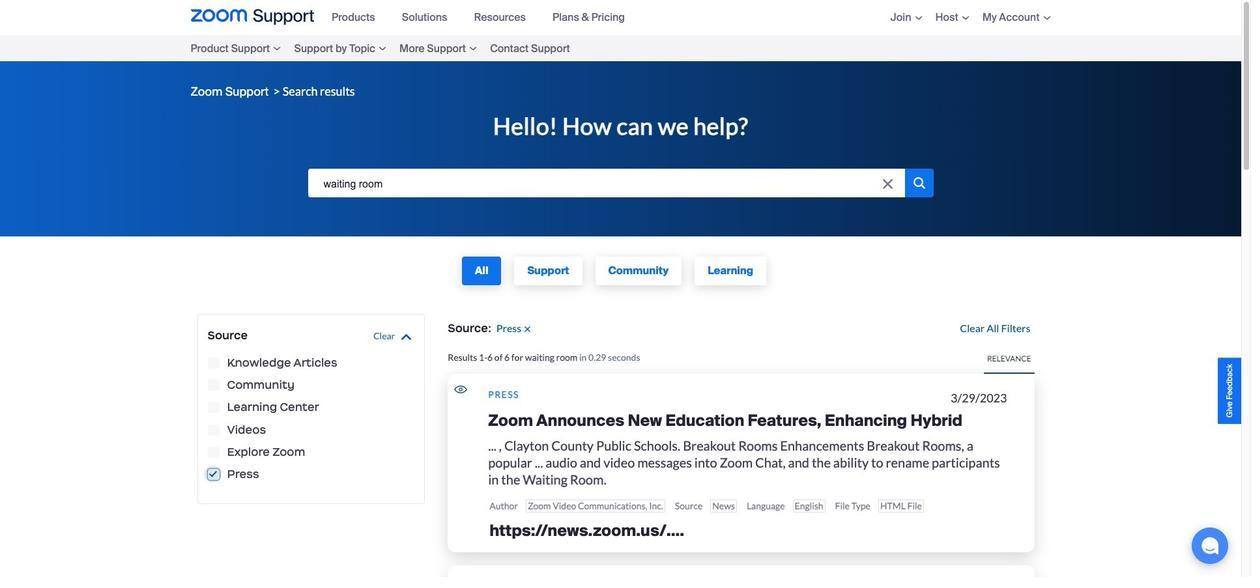 Task type: vqa. For each thing, say whether or not it's contained in the screenshot.
Contact Support
no



Task type: describe. For each thing, give the bounding box(es) containing it.
source element
[[448, 321, 954, 336]]

Knowledge Articles 208 results button
[[208, 358, 219, 369]]

active filters navigation
[[448, 312, 1035, 351]]

arrow up image
[[402, 332, 411, 342]]

search image
[[914, 177, 925, 189]]

clear image inside the source element
[[525, 327, 531, 332]]

Community 1,871 results button
[[208, 380, 219, 391]]

quickview image
[[454, 386, 468, 394]]

Learning Center 3 results button
[[208, 402, 219, 414]]

quickview image
[[455, 386, 467, 394]]

zoom support image
[[191, 9, 314, 26]]



Task type: locate. For each thing, give the bounding box(es) containing it.
clear image
[[883, 179, 893, 189], [525, 327, 531, 332]]

Videos 8 results button
[[208, 425, 219, 436]]

heading
[[488, 412, 1018, 431]]

clear image
[[883, 179, 893, 189], [525, 327, 531, 332]]

open chat image
[[1201, 537, 1220, 555]]

Explore Zoom 372 results button
[[208, 447, 219, 458]]

menu bar for the active filters navigation
[[324, 0, 644, 35]]

Press 6 results button
[[208, 469, 219, 480]]

clear image for the top clear image
[[883, 179, 893, 189]]

clear image inside the source element
[[525, 327, 531, 332]]

arrow up image
[[402, 334, 411, 340]]

None search field
[[308, 169, 905, 200]]

clear image for clear image in the the source element
[[525, 327, 531, 332]]

Search text field
[[308, 169, 905, 200]]

search image
[[914, 177, 925, 189]]

group
[[208, 347, 415, 494]]

Sort results by Relevance radio
[[987, 353, 1032, 365]]

0 horizontal spatial clear image
[[525, 327, 531, 332]]

0 vertical spatial clear image
[[883, 179, 893, 189]]

1 vertical spatial clear image
[[525, 327, 531, 332]]

1 horizontal spatial clear image
[[883, 179, 893, 189]]

1 vertical spatial clear image
[[525, 327, 531, 332]]

list item
[[490, 521, 684, 541]]

1 horizontal spatial clear image
[[883, 179, 893, 189]]

0 vertical spatial clear image
[[883, 179, 893, 189]]

menu bar
[[324, 0, 644, 35], [871, 0, 1051, 35], [191, 35, 616, 61]]

menu bar for the source element
[[191, 35, 616, 61]]

0 horizontal spatial clear image
[[525, 327, 531, 332]]



